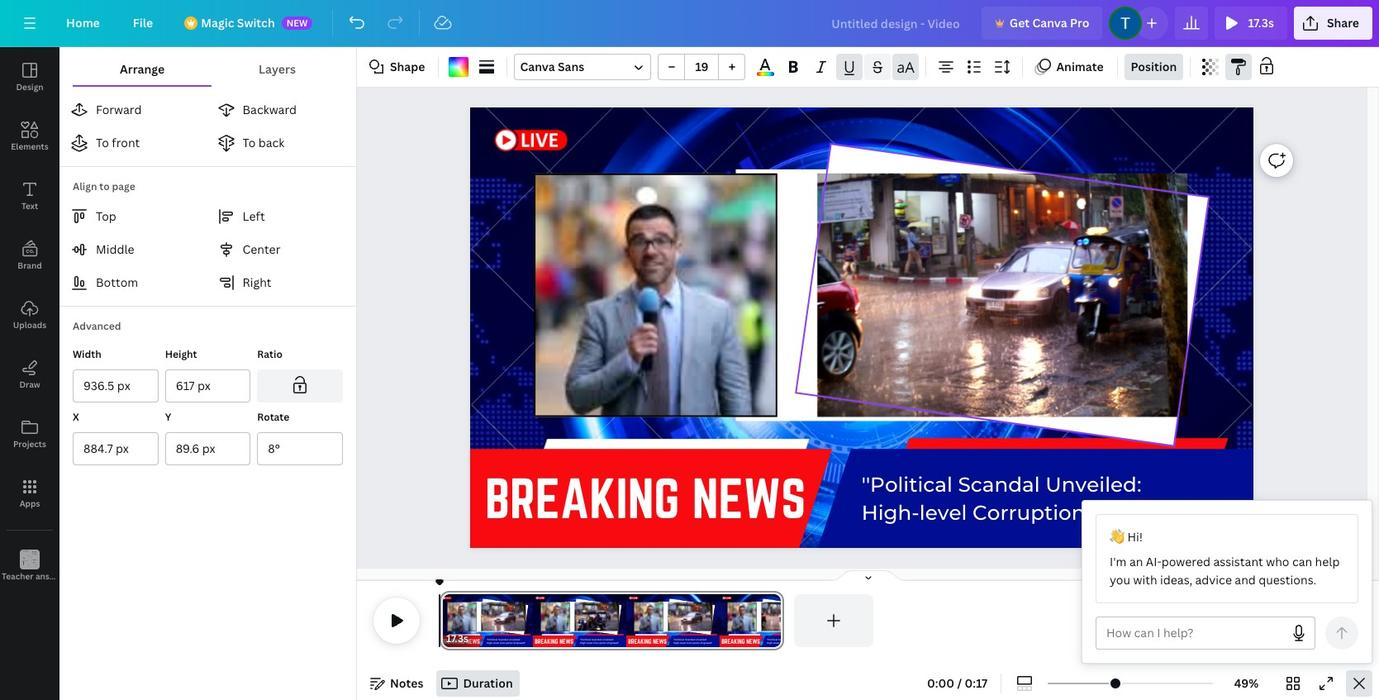 Task type: locate. For each thing, give the bounding box(es) containing it.
uploads
[[13, 319, 46, 331]]

17.3s button inside main menu bar
[[1215, 7, 1288, 40]]

can
[[1293, 554, 1313, 569]]

canva left the sans on the top of page
[[520, 59, 555, 74]]

height
[[165, 347, 197, 361]]

page
[[112, 179, 135, 193]]

1 horizontal spatial canva
[[1033, 15, 1068, 31]]

49% button
[[1220, 670, 1274, 697]]

17.3s
[[1248, 15, 1274, 31], [446, 631, 469, 646]]

to back button
[[210, 126, 351, 160]]

answer
[[35, 570, 64, 582]]

keys
[[66, 570, 84, 582]]

17.3s button
[[1215, 7, 1288, 40], [446, 631, 469, 647]]

1 vertical spatial 17.3s button
[[446, 631, 469, 647]]

left
[[243, 208, 265, 224]]

to inside to back button
[[243, 135, 256, 150]]

0 vertical spatial 17.3s button
[[1215, 7, 1288, 40]]

advanced
[[73, 319, 121, 333]]

list
[[60, 93, 356, 160]]

color range image
[[757, 72, 775, 76]]

17.3s left share dropdown button in the right of the page
[[1248, 15, 1274, 31]]

to for to front
[[96, 135, 109, 150]]

0 horizontal spatial to
[[96, 135, 109, 150]]

1 horizontal spatial to
[[243, 135, 256, 150]]

Ask Canva Assistant for help text field
[[1107, 617, 1283, 649]]

1 to from the left
[[96, 135, 109, 150]]

text
[[21, 200, 38, 212]]

width
[[73, 347, 101, 361]]

an
[[1130, 554, 1143, 569]]

position button
[[1125, 54, 1184, 80]]

to for to back
[[243, 135, 256, 150]]

Design title text field
[[818, 7, 975, 40]]

0:00 / 0:17
[[927, 675, 988, 691]]

with
[[1134, 572, 1158, 588]]

Height text field
[[176, 370, 240, 402]]

group
[[658, 54, 746, 80]]

1 horizontal spatial 17.3s button
[[1215, 7, 1288, 40]]

assistant
[[1214, 554, 1264, 569]]

position
[[1131, 59, 1177, 74]]

17.3s button left page title "text field"
[[446, 631, 469, 647]]

ideas,
[[1160, 572, 1193, 588]]

x
[[73, 410, 79, 424]]

17.3s left page title "text field"
[[446, 631, 469, 646]]

canva sans button
[[514, 54, 652, 80]]

and
[[1235, 572, 1256, 588]]

1 vertical spatial 17.3s
[[446, 631, 469, 646]]

sans
[[558, 59, 585, 74]]

0 horizontal spatial 17.3s
[[446, 631, 469, 646]]

magic
[[201, 15, 234, 31]]

0 vertical spatial canva
[[1033, 15, 1068, 31]]

hi!
[[1128, 529, 1143, 545]]

animate
[[1057, 59, 1104, 74]]

0 horizontal spatial canva
[[520, 59, 555, 74]]

y
[[165, 410, 171, 424]]

0:17
[[965, 675, 988, 691]]

exposed''
[[1091, 500, 1188, 525]]

get
[[1010, 15, 1030, 31]]

draw
[[19, 379, 40, 390]]

arrange button
[[73, 54, 212, 85]]

notes button
[[364, 670, 430, 697]]

hide pages image
[[829, 569, 908, 583]]

shape button
[[364, 54, 432, 80]]

to inside to front 'button'
[[96, 135, 109, 150]]

elements button
[[0, 107, 60, 166]]

to
[[96, 135, 109, 150], [243, 135, 256, 150]]

breaking news
[[485, 468, 806, 528]]

''political
[[862, 472, 953, 497]]

2 to from the left
[[243, 135, 256, 150]]

projects
[[13, 438, 46, 450]]

center
[[243, 241, 281, 257]]

1 horizontal spatial 17.3s
[[1248, 15, 1274, 31]]

bottom button
[[63, 266, 205, 299]]

front
[[112, 135, 140, 150]]

magic switch
[[201, 15, 275, 31]]

design button
[[0, 47, 60, 107]]

#ffffff image
[[449, 57, 469, 77]]

list containing forward
[[60, 93, 356, 160]]

to front button
[[63, 126, 205, 160]]

forward
[[96, 102, 142, 117]]

17.3s button left share dropdown button in the right of the page
[[1215, 7, 1288, 40]]

to left front
[[96, 135, 109, 150]]

backward
[[243, 102, 297, 117]]

teacher answer keys
[[2, 570, 84, 582]]

0 vertical spatial 17.3s
[[1248, 15, 1274, 31]]

canva left pro
[[1033, 15, 1068, 31]]

scandal
[[959, 472, 1040, 497]]

– – number field
[[691, 59, 714, 74]]

/
[[957, 675, 962, 691]]

align to page
[[73, 179, 135, 193]]

top
[[96, 208, 116, 224]]

to left "back"
[[243, 135, 256, 150]]

to
[[99, 179, 110, 193]]

0 horizontal spatial 17.3s button
[[446, 631, 469, 647]]

1 vertical spatial canva
[[520, 59, 555, 74]]

;
[[29, 572, 31, 583]]

top button
[[63, 200, 205, 233]]

duration button
[[437, 670, 520, 697]]

apps button
[[0, 464, 60, 523]]



Task type: describe. For each thing, give the bounding box(es) containing it.
home link
[[53, 7, 113, 40]]

middle button
[[63, 233, 205, 266]]

main menu bar
[[0, 0, 1379, 47]]

questions.
[[1259, 572, 1317, 588]]

duration
[[463, 675, 513, 691]]

home
[[66, 15, 100, 31]]

align to page list
[[60, 200, 356, 299]]

get canva pro
[[1010, 15, 1090, 31]]

teacher
[[2, 570, 33, 582]]

draw button
[[0, 345, 60, 404]]

trimming, end edge slider
[[769, 594, 784, 647]]

center button
[[210, 233, 351, 266]]

uploads button
[[0, 285, 60, 345]]

notes
[[390, 675, 424, 691]]

file
[[133, 15, 153, 31]]

you
[[1110, 572, 1131, 588]]

middle
[[96, 241, 134, 257]]

corruption
[[973, 500, 1086, 525]]

animate button
[[1030, 54, 1110, 80]]

unveiled:
[[1046, 472, 1142, 497]]

backward button
[[210, 93, 351, 126]]

ratio
[[257, 347, 283, 361]]

trimming, start edge slider
[[440, 594, 455, 647]]

who
[[1266, 554, 1290, 569]]

shape
[[390, 59, 425, 74]]

right
[[243, 274, 272, 290]]

to front
[[96, 135, 140, 150]]

align
[[73, 179, 97, 193]]

forward button
[[63, 93, 205, 126]]

share button
[[1294, 7, 1373, 40]]

get canva pro button
[[982, 7, 1103, 40]]

help
[[1315, 554, 1340, 569]]

Page title text field
[[476, 631, 482, 647]]

switch
[[237, 15, 275, 31]]

0:00
[[927, 675, 955, 691]]

new
[[287, 17, 308, 29]]

high-
[[862, 500, 920, 525]]

17.3s inside button
[[1248, 15, 1274, 31]]

canva sans
[[520, 59, 585, 74]]

breaking
[[485, 468, 680, 528]]

layers button
[[212, 54, 343, 85]]

elements
[[11, 141, 49, 152]]

pro
[[1070, 15, 1090, 31]]

bottom
[[96, 274, 138, 290]]

assistant panel dialog
[[1082, 500, 1373, 664]]

news
[[693, 468, 806, 528]]

''political scandal unveiled: high-level corruption exposed''
[[862, 472, 1188, 525]]

apps
[[20, 498, 40, 509]]

to back
[[243, 135, 285, 150]]

file button
[[120, 7, 166, 40]]

strikethrough
[[844, 91, 910, 105]]

X text field
[[83, 433, 148, 464]]

Width text field
[[83, 370, 148, 402]]

👋
[[1110, 529, 1125, 545]]

projects button
[[0, 404, 60, 464]]

brand button
[[0, 226, 60, 285]]

rotate
[[257, 410, 289, 424]]

back
[[259, 135, 285, 150]]

layers
[[259, 61, 296, 77]]

canva inside dropdown button
[[520, 59, 555, 74]]

i'm an ai-powered assistant who can help you with ideas, advice and questions.
[[1110, 554, 1340, 588]]

left button
[[210, 200, 351, 233]]

right button
[[210, 266, 351, 299]]

ai-
[[1146, 554, 1162, 569]]

powered
[[1162, 554, 1211, 569]]

👋 hi!
[[1110, 529, 1143, 545]]

arrange
[[120, 61, 165, 77]]

i'm
[[1110, 554, 1127, 569]]

Rotate text field
[[268, 433, 332, 464]]

Y text field
[[176, 433, 240, 464]]

text button
[[0, 166, 60, 226]]

design
[[16, 81, 43, 93]]

brand
[[18, 260, 42, 271]]

level
[[920, 500, 968, 525]]

side panel tab list
[[0, 47, 84, 596]]

canva inside button
[[1033, 15, 1068, 31]]



Task type: vqa. For each thing, say whether or not it's contained in the screenshot.
the bottommost That
no



